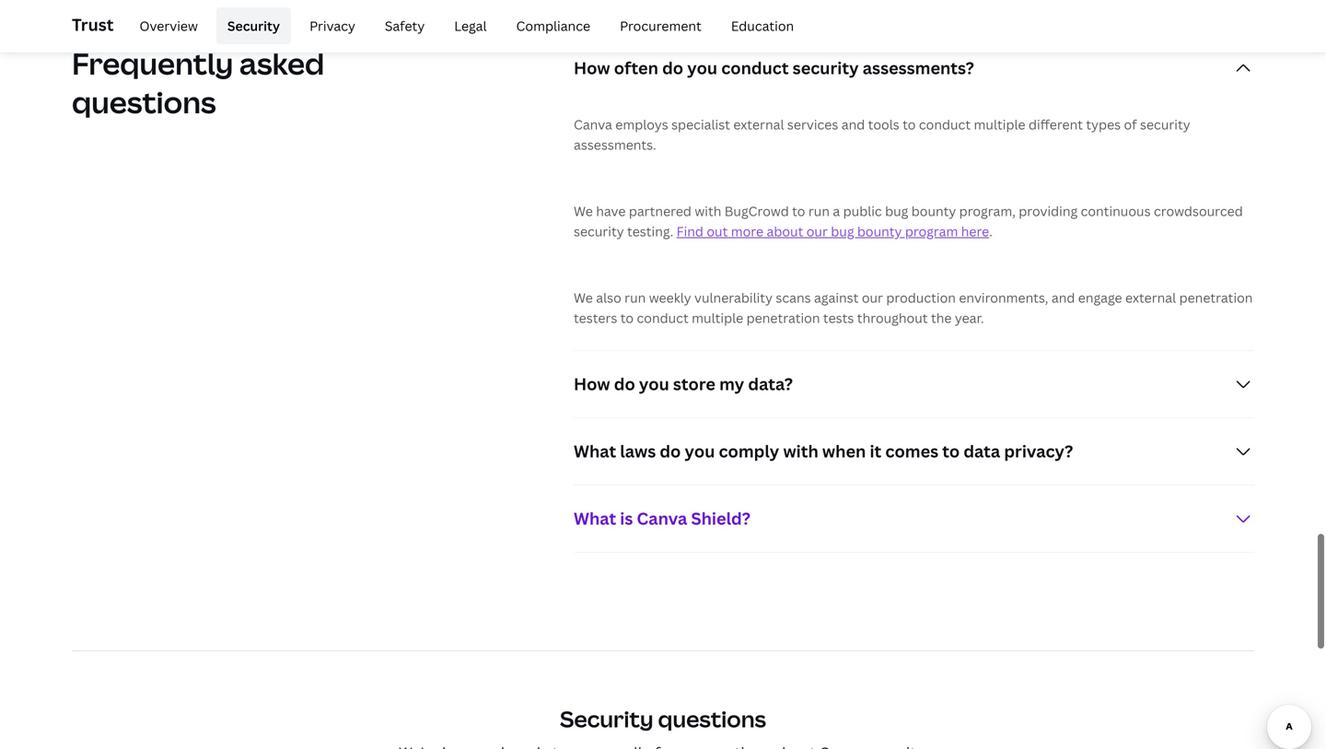 Task type: locate. For each thing, give the bounding box(es) containing it.
0 vertical spatial how
[[574, 57, 611, 79]]

0 horizontal spatial run
[[625, 289, 646, 306]]

2 horizontal spatial conduct
[[919, 116, 971, 133]]

canva inside canva employs specialist external services and tools to conduct multiple different types of security assessments.
[[574, 116, 613, 133]]

external inside canva employs specialist external services and tools to conduct multiple different types of security assessments.
[[734, 116, 785, 133]]

overview link
[[129, 7, 209, 44]]

how for how do you store my data?
[[574, 373, 611, 395]]

1 vertical spatial our
[[862, 289, 884, 306]]

penetration down scans at the top right
[[747, 309, 821, 327]]

canva up assessments. on the top of the page
[[574, 116, 613, 133]]

menu bar
[[121, 7, 806, 44]]

1 how from the top
[[574, 57, 611, 79]]

1 horizontal spatial external
[[1126, 289, 1177, 306]]

0 vertical spatial what
[[574, 440, 617, 463]]

you for laws
[[685, 440, 715, 463]]

how left "often"
[[574, 57, 611, 79]]

run left a
[[809, 202, 830, 220]]

1 horizontal spatial conduct
[[722, 57, 789, 79]]

our
[[807, 222, 828, 240], [862, 289, 884, 306]]

do right the laws
[[660, 440, 681, 463]]

conduct
[[722, 57, 789, 79], [919, 116, 971, 133], [637, 309, 689, 327]]

security right the of at the top right of the page
[[1141, 116, 1191, 133]]

1 horizontal spatial and
[[1052, 289, 1076, 306]]

with left when
[[784, 440, 819, 463]]

more
[[731, 222, 764, 240]]

to
[[903, 116, 916, 133], [793, 202, 806, 220], [621, 309, 634, 327], [943, 440, 960, 463]]

canva right is
[[637, 507, 688, 530]]

we left have
[[574, 202, 593, 220]]

specialist
[[672, 116, 731, 133]]

security
[[228, 17, 280, 35], [560, 704, 654, 734]]

penetration
[[1180, 289, 1254, 306], [747, 309, 821, 327]]

0 vertical spatial we
[[574, 202, 593, 220]]

1 vertical spatial multiple
[[692, 309, 744, 327]]

0 horizontal spatial canva
[[574, 116, 613, 133]]

multiple left the different
[[974, 116, 1026, 133]]

store
[[674, 373, 716, 395]]

security for security
[[228, 17, 280, 35]]

2 what from the top
[[574, 507, 617, 530]]

run inside we also run weekly vulnerability scans against our production environments, and engage external penetration testers to conduct multiple penetration tests throughout the year.
[[625, 289, 646, 306]]

.
[[990, 222, 993, 240]]

we inside we have partnered with bugcrowd to run a public bug bounty program, providing continuous crowdsourced security testing.
[[574, 202, 593, 220]]

do right "often"
[[663, 57, 684, 79]]

security inside security 'link'
[[228, 17, 280, 35]]

1 vertical spatial canva
[[637, 507, 688, 530]]

what for what laws do you comply with when it comes to data privacy?
[[574, 440, 617, 463]]

we up 'testers'
[[574, 289, 593, 306]]

against
[[815, 289, 859, 306]]

0 vertical spatial questions
[[72, 82, 216, 122]]

questions inside frequently asked questions
[[72, 82, 216, 122]]

do
[[663, 57, 684, 79], [614, 373, 636, 395], [660, 440, 681, 463]]

1 vertical spatial security
[[1141, 116, 1191, 133]]

1 horizontal spatial multiple
[[974, 116, 1026, 133]]

0 vertical spatial canva
[[574, 116, 613, 133]]

1 horizontal spatial bounty
[[912, 202, 957, 220]]

you inside dropdown button
[[685, 440, 715, 463]]

1 horizontal spatial run
[[809, 202, 830, 220]]

0 vertical spatial external
[[734, 116, 785, 133]]

to inside dropdown button
[[943, 440, 960, 463]]

what
[[574, 440, 617, 463], [574, 507, 617, 530]]

0 vertical spatial conduct
[[722, 57, 789, 79]]

0 vertical spatial penetration
[[1180, 289, 1254, 306]]

0 horizontal spatial multiple
[[692, 309, 744, 327]]

what laws do you comply with when it comes to data privacy? button
[[574, 418, 1255, 485]]

1 horizontal spatial security
[[793, 57, 859, 79]]

1 vertical spatial with
[[784, 440, 819, 463]]

security
[[793, 57, 859, 79], [1141, 116, 1191, 133], [574, 222, 624, 240]]

environments,
[[960, 289, 1049, 306]]

bug right public
[[886, 202, 909, 220]]

and inside we also run weekly vulnerability scans against our production environments, and engage external penetration testers to conduct multiple penetration tests throughout the year.
[[1052, 289, 1076, 306]]

0 vertical spatial security
[[793, 57, 859, 79]]

1 what from the top
[[574, 440, 617, 463]]

conduct inside 'dropdown button'
[[722, 57, 789, 79]]

continuous
[[1081, 202, 1151, 220]]

our right about
[[807, 222, 828, 240]]

our up throughout
[[862, 289, 884, 306]]

compliance link
[[505, 7, 602, 44]]

bug
[[886, 202, 909, 220], [831, 222, 855, 240]]

types
[[1087, 116, 1122, 133]]

1 we from the top
[[574, 202, 593, 220]]

conduct down education link
[[722, 57, 789, 79]]

0 vertical spatial security
[[228, 17, 280, 35]]

0 horizontal spatial questions
[[72, 82, 216, 122]]

0 horizontal spatial external
[[734, 116, 785, 133]]

how often do you conduct security assessments? button
[[574, 35, 1255, 101]]

1 horizontal spatial our
[[862, 289, 884, 306]]

2 how from the top
[[574, 373, 611, 395]]

assessments?
[[863, 57, 975, 79]]

we
[[574, 202, 593, 220], [574, 289, 593, 306]]

2 vertical spatial you
[[685, 440, 715, 463]]

do up the laws
[[614, 373, 636, 395]]

penetration down the crowdsourced at top
[[1180, 289, 1254, 306]]

do inside 'dropdown button'
[[663, 57, 684, 79]]

you left store
[[639, 373, 670, 395]]

employs
[[616, 116, 669, 133]]

1 vertical spatial external
[[1126, 289, 1177, 306]]

how inside how often do you conduct security assessments? 'dropdown button'
[[574, 57, 611, 79]]

what left the laws
[[574, 440, 617, 463]]

0 vertical spatial run
[[809, 202, 830, 220]]

you left comply
[[685, 440, 715, 463]]

the
[[932, 309, 952, 327]]

what is canva shield?
[[574, 507, 751, 530]]

0 horizontal spatial conduct
[[637, 309, 689, 327]]

questions
[[72, 82, 216, 122], [658, 704, 767, 734]]

multiple down vulnerability
[[692, 309, 744, 327]]

1 vertical spatial you
[[639, 373, 670, 395]]

have
[[596, 202, 626, 220]]

we inside we also run weekly vulnerability scans against our production environments, and engage external penetration testers to conduct multiple penetration tests throughout the year.
[[574, 289, 593, 306]]

conduct right "tools"
[[919, 116, 971, 133]]

out
[[707, 222, 728, 240]]

conduct down weekly
[[637, 309, 689, 327]]

1 vertical spatial how
[[574, 373, 611, 395]]

0 vertical spatial multiple
[[974, 116, 1026, 133]]

0 vertical spatial bounty
[[912, 202, 957, 220]]

0 horizontal spatial bug
[[831, 222, 855, 240]]

how inside 'how do you store my data?' dropdown button
[[574, 373, 611, 395]]

run
[[809, 202, 830, 220], [625, 289, 646, 306]]

1 vertical spatial bounty
[[858, 222, 903, 240]]

and left engage
[[1052, 289, 1076, 306]]

external
[[734, 116, 785, 133], [1126, 289, 1177, 306]]

security down have
[[574, 222, 624, 240]]

throughout
[[858, 309, 928, 327]]

safety
[[385, 17, 425, 35]]

0 horizontal spatial security
[[574, 222, 624, 240]]

2 we from the top
[[574, 289, 593, 306]]

our inside we also run weekly vulnerability scans against our production environments, and engage external penetration testers to conduct multiple penetration tests throughout the year.
[[862, 289, 884, 306]]

tests
[[824, 309, 855, 327]]

0 vertical spatial bug
[[886, 202, 909, 220]]

1 horizontal spatial questions
[[658, 704, 767, 734]]

1 vertical spatial questions
[[658, 704, 767, 734]]

2 vertical spatial security
[[574, 222, 624, 240]]

what left is
[[574, 507, 617, 530]]

0 horizontal spatial bounty
[[858, 222, 903, 240]]

security questions
[[560, 704, 767, 734]]

1 vertical spatial security
[[560, 704, 654, 734]]

how
[[574, 57, 611, 79], [574, 373, 611, 395]]

1 horizontal spatial bug
[[886, 202, 909, 220]]

security for security questions
[[560, 704, 654, 734]]

and inside canva employs specialist external services and tools to conduct multiple different types of security assessments.
[[842, 116, 865, 133]]

to right "tools"
[[903, 116, 916, 133]]

run inside we have partnered with bugcrowd to run a public bug bounty program, providing continuous crowdsourced security testing.
[[809, 202, 830, 220]]

to left the data
[[943, 440, 960, 463]]

multiple
[[974, 116, 1026, 133], [692, 309, 744, 327]]

0 vertical spatial with
[[695, 202, 722, 220]]

and left "tools"
[[842, 116, 865, 133]]

you
[[688, 57, 718, 79], [639, 373, 670, 395], [685, 440, 715, 463]]

2 vertical spatial do
[[660, 440, 681, 463]]

to down also
[[621, 309, 634, 327]]

2 horizontal spatial security
[[1141, 116, 1191, 133]]

1 horizontal spatial security
[[560, 704, 654, 734]]

bug inside we have partnered with bugcrowd to run a public bug bounty program, providing continuous crowdsourced security testing.
[[886, 202, 909, 220]]

privacy
[[310, 17, 356, 35]]

canva
[[574, 116, 613, 133], [637, 507, 688, 530]]

0 horizontal spatial security
[[228, 17, 280, 35]]

a
[[833, 202, 841, 220]]

1 horizontal spatial canva
[[637, 507, 688, 530]]

it
[[870, 440, 882, 463]]

0 vertical spatial and
[[842, 116, 865, 133]]

what inside dropdown button
[[574, 507, 617, 530]]

bounty down public
[[858, 222, 903, 240]]

privacy link
[[299, 7, 367, 44]]

1 vertical spatial run
[[625, 289, 646, 306]]

do inside dropdown button
[[660, 440, 681, 463]]

when
[[823, 440, 866, 463]]

how for how often do you conduct security assessments?
[[574, 57, 611, 79]]

multiple inside we also run weekly vulnerability scans against our production environments, and engage external penetration testers to conduct multiple penetration tests throughout the year.
[[692, 309, 744, 327]]

security up the services
[[793, 57, 859, 79]]

engage
[[1079, 289, 1123, 306]]

conduct inside canva employs specialist external services and tools to conduct multiple different types of security assessments.
[[919, 116, 971, 133]]

external left the services
[[734, 116, 785, 133]]

you up specialist
[[688, 57, 718, 79]]

run right also
[[625, 289, 646, 306]]

1 vertical spatial conduct
[[919, 116, 971, 133]]

external inside we also run weekly vulnerability scans against our production environments, and engage external penetration testers to conduct multiple penetration tests throughout the year.
[[1126, 289, 1177, 306]]

you for often
[[688, 57, 718, 79]]

1 vertical spatial do
[[614, 373, 636, 395]]

0 horizontal spatial and
[[842, 116, 865, 133]]

0 vertical spatial do
[[663, 57, 684, 79]]

0 horizontal spatial our
[[807, 222, 828, 240]]

0 vertical spatial you
[[688, 57, 718, 79]]

how down 'testers'
[[574, 373, 611, 395]]

testing.
[[628, 222, 674, 240]]

we also run weekly vulnerability scans against our production environments, and engage external penetration testers to conduct multiple penetration tests throughout the year.
[[574, 289, 1254, 327]]

1 vertical spatial penetration
[[747, 309, 821, 327]]

external right engage
[[1126, 289, 1177, 306]]

and
[[842, 116, 865, 133], [1052, 289, 1076, 306]]

1 vertical spatial and
[[1052, 289, 1076, 306]]

asked
[[239, 43, 325, 83]]

with up out
[[695, 202, 722, 220]]

bounty up the "program"
[[912, 202, 957, 220]]

to up about
[[793, 202, 806, 220]]

about
[[767, 222, 804, 240]]

you inside 'dropdown button'
[[688, 57, 718, 79]]

2 vertical spatial conduct
[[637, 309, 689, 327]]

bug down a
[[831, 222, 855, 240]]

what inside dropdown button
[[574, 440, 617, 463]]

data
[[964, 440, 1001, 463]]

education link
[[720, 7, 806, 44]]

crowdsourced
[[1155, 202, 1244, 220]]

0 horizontal spatial with
[[695, 202, 722, 220]]

procurement link
[[609, 7, 713, 44]]

1 horizontal spatial with
[[784, 440, 819, 463]]

1 vertical spatial we
[[574, 289, 593, 306]]

1 vertical spatial what
[[574, 507, 617, 530]]

with
[[695, 202, 722, 220], [784, 440, 819, 463]]



Task type: describe. For each thing, give the bounding box(es) containing it.
we for we also run weekly vulnerability scans against our production environments, and engage external penetration testers to conduct multiple penetration tests throughout the year.
[[574, 289, 593, 306]]

security inside we have partnered with bugcrowd to run a public bug bounty program, providing continuous crowdsourced security testing.
[[574, 222, 624, 240]]

data?
[[749, 373, 793, 395]]

how often do you conduct security assessments?
[[574, 57, 975, 79]]

is
[[620, 507, 633, 530]]

0 horizontal spatial penetration
[[747, 309, 821, 327]]

comes
[[886, 440, 939, 463]]

trust
[[72, 13, 114, 36]]

tools
[[869, 116, 900, 133]]

security inside 'dropdown button'
[[793, 57, 859, 79]]

laws
[[620, 440, 656, 463]]

safety link
[[374, 7, 436, 44]]

testers
[[574, 309, 618, 327]]

multiple inside canva employs specialist external services and tools to conduct multiple different types of security assessments.
[[974, 116, 1026, 133]]

shield?
[[692, 507, 751, 530]]

security link
[[216, 7, 291, 44]]

my
[[720, 373, 745, 395]]

we for we have partnered with bugcrowd to run a public bug bounty program, providing continuous crowdsourced security testing.
[[574, 202, 593, 220]]

what laws do you comply with when it comes to data privacy?
[[574, 440, 1074, 463]]

do for laws
[[660, 440, 681, 463]]

find out more about our bug bounty program here .
[[677, 222, 993, 240]]

canva employs specialist external services and tools to conduct multiple different types of security assessments.
[[574, 116, 1191, 153]]

scans
[[776, 289, 811, 306]]

weekly
[[649, 289, 692, 306]]

legal link
[[443, 7, 498, 44]]

to inside we have partnered with bugcrowd to run a public bug bounty program, providing continuous crowdsourced security testing.
[[793, 202, 806, 220]]

to inside we also run weekly vulnerability scans against our production environments, and engage external penetration testers to conduct multiple penetration tests throughout the year.
[[621, 309, 634, 327]]

1 horizontal spatial penetration
[[1180, 289, 1254, 306]]

how do you store my data? button
[[574, 351, 1255, 417]]

security inside canva employs specialist external services and tools to conduct multiple different types of security assessments.
[[1141, 116, 1191, 133]]

overview
[[140, 17, 198, 35]]

how do you store my data?
[[574, 373, 793, 395]]

here
[[962, 222, 990, 240]]

with inside dropdown button
[[784, 440, 819, 463]]

find out more about our bug bounty program here link
[[677, 222, 990, 240]]

to inside canva employs specialist external services and tools to conduct multiple different types of security assessments.
[[903, 116, 916, 133]]

what is canva shield? button
[[574, 486, 1255, 552]]

education
[[731, 17, 794, 35]]

1 vertical spatial bug
[[831, 222, 855, 240]]

different
[[1029, 116, 1084, 133]]

compliance
[[517, 17, 591, 35]]

bounty inside we have partnered with bugcrowd to run a public bug bounty program, providing continuous crowdsourced security testing.
[[912, 202, 957, 220]]

services
[[788, 116, 839, 133]]

year.
[[955, 309, 985, 327]]

assessments.
[[574, 136, 657, 153]]

production
[[887, 289, 956, 306]]

also
[[596, 289, 622, 306]]

legal
[[454, 17, 487, 35]]

privacy?
[[1005, 440, 1074, 463]]

0 vertical spatial our
[[807, 222, 828, 240]]

with inside we have partnered with bugcrowd to run a public bug bounty program, providing continuous crowdsourced security testing.
[[695, 202, 722, 220]]

do inside dropdown button
[[614, 373, 636, 395]]

what for what is canva shield?
[[574, 507, 617, 530]]

conduct inside we also run weekly vulnerability scans against our production environments, and engage external penetration testers to conduct multiple penetration tests throughout the year.
[[637, 309, 689, 327]]

partnered
[[629, 202, 692, 220]]

procurement
[[620, 17, 702, 35]]

find
[[677, 222, 704, 240]]

comply
[[719, 440, 780, 463]]

vulnerability
[[695, 289, 773, 306]]

do for often
[[663, 57, 684, 79]]

program,
[[960, 202, 1016, 220]]

frequently
[[72, 43, 233, 83]]

we have partnered with bugcrowd to run a public bug bounty program, providing continuous crowdsourced security testing.
[[574, 202, 1244, 240]]

providing
[[1019, 202, 1078, 220]]

bugcrowd
[[725, 202, 789, 220]]

public
[[844, 202, 883, 220]]

frequently asked questions
[[72, 43, 325, 122]]

often
[[614, 57, 659, 79]]

canva inside dropdown button
[[637, 507, 688, 530]]

menu bar containing overview
[[121, 7, 806, 44]]

you inside dropdown button
[[639, 373, 670, 395]]

program
[[906, 222, 959, 240]]

of
[[1125, 116, 1138, 133]]



Task type: vqa. For each thing, say whether or not it's contained in the screenshot.
engage
yes



